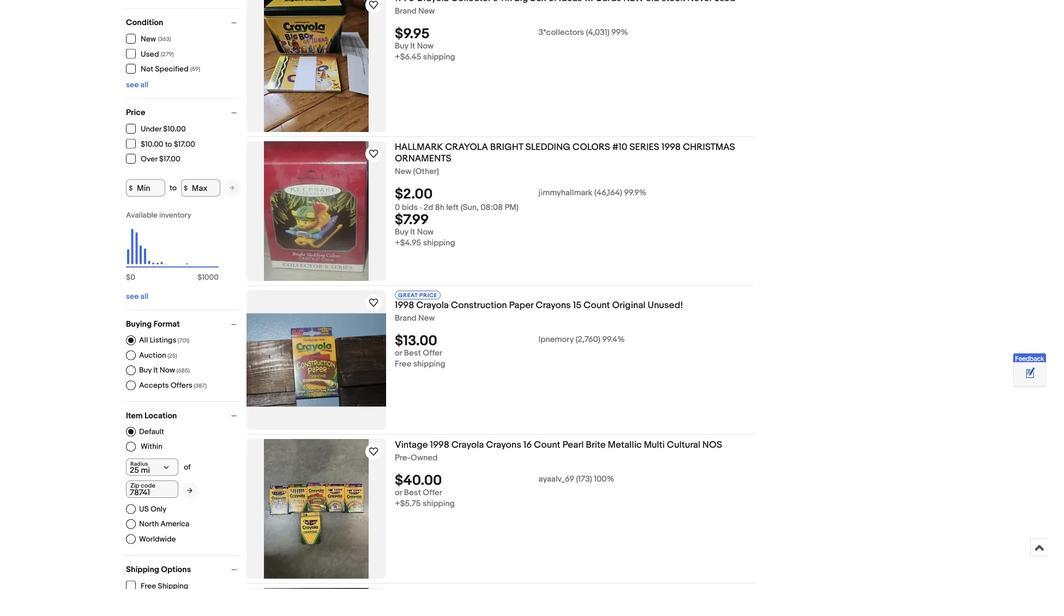 Task type: vqa. For each thing, say whether or not it's contained in the screenshot.


Task type: describe. For each thing, give the bounding box(es) containing it.
see all button for price
[[126, 292, 148, 302]]

america
[[161, 520, 190, 529]]

north
[[139, 520, 159, 529]]

us only link
[[126, 505, 167, 514]]

format
[[154, 320, 180, 329]]

jimmyhallmark (46,164) 99.9% 0 bids · 2d 8h left (sun, 08:08 pm) $7.99 buy it now +$4.95 shipping
[[395, 188, 647, 248]]

1998 crayola construction paper crayons 15 count original unused! link
[[395, 300, 755, 314]]

+$4.95
[[395, 238, 422, 248]]

99%
[[612, 28, 629, 37]]

apply within filter image
[[187, 487, 193, 494]]

ayaalv_69 (173) 100% or best offer +$5.75 shipping
[[395, 475, 615, 509]]

$10.00 to $17.00 link
[[126, 139, 196, 149]]

free
[[395, 360, 412, 369]]

99.4%
[[603, 335, 625, 345]]

cultural
[[667, 439, 701, 451]]

1998 inside great price 1998 crayola construction paper crayons 15 count original unused! brand new
[[395, 300, 414, 311]]

feedback
[[1016, 355, 1045, 362]]

price
[[126, 108, 145, 118]]

0 inside jimmyhallmark (46,164) 99.9% 0 bids · 2d 8h left (sun, 08:08 pm) $7.99 buy it now +$4.95 shipping
[[395, 203, 400, 213]]

(sun,
[[461, 203, 479, 213]]

shipping
[[126, 565, 159, 575]]

$2.00
[[395, 186, 433, 203]]

metallic
[[608, 439, 642, 451]]

vintage 1998 crayola crayons 16 count pearl brite metallic multi cultural nos pre-owned
[[395, 439, 723, 463]]

crayola inside vintage 1998 crayola crayons 16 count pearl brite metallic multi cultural nos pre-owned
[[452, 439, 484, 451]]

(363)
[[158, 36, 171, 43]]

construction
[[451, 300, 507, 311]]

paper
[[510, 300, 534, 311]]

all for condition
[[141, 81, 148, 90]]

auction
[[139, 351, 166, 360]]

pearl
[[563, 439, 584, 451]]

item location button
[[126, 411, 242, 421]]

shipping options
[[126, 565, 191, 575]]

(685)
[[177, 367, 190, 375]]

2 vertical spatial buy
[[139, 366, 152, 375]]

best for $13.00
[[404, 349, 421, 358]]

1998 crayola collector's tin big box of ideas w/cards image
[[264, 588, 369, 589]]

not
[[141, 65, 153, 74]]

all for price
[[141, 292, 148, 302]]

vintage
[[395, 439, 428, 451]]

1998 inside vintage 1998 crayola crayons 16 count pearl brite metallic multi cultural nos pre-owned
[[430, 439, 450, 451]]

over
[[141, 155, 158, 164]]

1998 crayola construction paper crayons 15 count original unused! heading
[[395, 300, 684, 311]]

jimmyhallmark
[[539, 188, 593, 198]]

now inside 3*collectors (4,031) 99% buy it now +$6.45 shipping
[[417, 41, 434, 51]]

brand new
[[395, 6, 435, 16]]

auction (25)
[[139, 351, 177, 360]]

condition button
[[126, 18, 242, 28]]

or for $13.00
[[395, 349, 403, 358]]

Minimum Value in $ text field
[[126, 179, 165, 197]]

$ up buying format dropdown button
[[198, 273, 202, 282]]

hallmark crayola bright sledding colors #10 series 1998 christmas ornaments image
[[264, 141, 369, 281]]

#10
[[613, 141, 628, 153]]

accepts
[[139, 381, 169, 390]]

(46,164)
[[595, 188, 623, 198]]

christmas
[[683, 141, 736, 153]]

shipping options button
[[126, 565, 242, 575]]

(279)
[[161, 51, 174, 58]]

location
[[145, 411, 177, 421]]

vintage 1998 crayola crayons 16 count pearl brite metallic multi cultural nos image
[[264, 439, 369, 579]]

new up the used
[[141, 35, 156, 44]]

all
[[139, 336, 148, 345]]

colors
[[573, 141, 611, 153]]

shipping for $9.95
[[423, 52, 456, 62]]

under $10.00 link
[[126, 124, 186, 134]]

99.9%
[[625, 188, 647, 198]]

$ up 'buying'
[[126, 273, 131, 282]]

16
[[524, 439, 532, 451]]

3*collectors (4,031) 99% buy it now +$6.45 shipping
[[395, 28, 629, 62]]

multi
[[644, 439, 665, 451]]

(4,031)
[[586, 28, 610, 37]]

price button
[[126, 108, 242, 118]]

to inside $10.00 to $17.00 link
[[165, 140, 172, 149]]

1998 crayola construction paper crayons 15 count original unused! image
[[247, 314, 386, 407]]

 (25) Items text field
[[166, 352, 177, 360]]

options
[[161, 565, 191, 575]]

see for price
[[126, 292, 139, 302]]

$ up the available
[[129, 184, 133, 192]]

within
[[141, 442, 163, 452]]

100%
[[594, 475, 615, 485]]

specified
[[155, 65, 189, 74]]

see all for condition
[[126, 81, 148, 90]]

 (387) Items text field
[[193, 382, 207, 390]]

offer for $40.00
[[423, 488, 443, 498]]

see all button for condition
[[126, 81, 148, 90]]

under $10.00
[[141, 125, 186, 134]]

item
[[126, 411, 143, 421]]

hallmark crayola bright sledding colors #10 series 1998 christmas ornaments heading
[[395, 141, 736, 164]]

$40.00
[[395, 473, 442, 490]]

see all for price
[[126, 292, 148, 302]]

1998 inside hallmark crayola bright sledding colors #10 series 1998 christmas ornaments new (other)
[[662, 141, 681, 153]]

count inside vintage 1998 crayola crayons 16 count pearl brite metallic multi cultural nos pre-owned
[[534, 439, 561, 451]]

great
[[398, 292, 418, 299]]

default link
[[126, 427, 164, 437]]

hallmark crayola bright sledding colors #10 series 1998 christmas ornaments link
[[395, 141, 755, 167]]

best for $40.00
[[404, 488, 421, 498]]

over $17.00 link
[[126, 154, 181, 164]]

buying format button
[[126, 320, 242, 329]]

crayons inside great price 1998 crayola construction paper crayons 15 count original unused! brand new
[[536, 300, 571, 311]]

worldwide link
[[126, 535, 176, 544]]

2 vertical spatial it
[[153, 366, 158, 375]]

crayola inside great price 1998 crayola construction paper crayons 15 count original unused! brand new
[[417, 300, 449, 311]]

crayons inside vintage 1998 crayola crayons 16 count pearl brite metallic multi cultural nos pre-owned
[[486, 439, 522, 451]]

brite
[[586, 439, 606, 451]]

nos
[[703, 439, 723, 451]]



Task type: locate. For each thing, give the bounding box(es) containing it.
1 vertical spatial see
[[126, 292, 139, 302]]

0 horizontal spatial crayola
[[417, 300, 449, 311]]

north america link
[[126, 520, 190, 529]]

1 offer from the top
[[423, 349, 443, 358]]

new left (other)
[[395, 167, 412, 177]]

see all down $ 0
[[126, 292, 148, 302]]

$10.00 up $10.00 to $17.00
[[163, 125, 186, 134]]

None text field
[[126, 481, 178, 498]]

worldwide
[[139, 535, 176, 544]]

Maximum Value in $ text field
[[181, 179, 220, 197]]

shipping right free
[[414, 360, 446, 369]]

0 vertical spatial 1998
[[662, 141, 681, 153]]

great price button
[[395, 290, 441, 300]]

0 vertical spatial all
[[141, 81, 148, 90]]

0 vertical spatial see all
[[126, 81, 148, 90]]

of
[[184, 463, 191, 472]]

condition
[[126, 18, 163, 28]]

see for condition
[[126, 81, 139, 90]]

0 horizontal spatial 0
[[131, 273, 135, 282]]

or inside lpnemory (2,760) 99.4% or best offer free shipping
[[395, 349, 403, 358]]

0 vertical spatial $17.00
[[174, 140, 195, 149]]

1 vertical spatial $17.00
[[159, 155, 181, 164]]

shipping right +$4.95
[[423, 238, 456, 248]]

 (701) Items text field
[[177, 337, 190, 345]]

best
[[404, 349, 421, 358], [404, 488, 421, 498]]

1 vertical spatial 0
[[131, 273, 135, 282]]

3*collectors
[[539, 28, 585, 37]]

buy down auction
[[139, 366, 152, 375]]

0 horizontal spatial count
[[534, 439, 561, 451]]

·
[[420, 203, 422, 213]]

$ up inventory
[[184, 184, 188, 192]]

owned
[[411, 453, 438, 463]]

see all button down $ 0
[[126, 292, 148, 302]]

ayaalv_69
[[539, 475, 575, 485]]

lpnemory (2,760) 99.4% or best offer free shipping
[[395, 335, 625, 369]]

0 vertical spatial offer
[[423, 349, 443, 358]]

crayola
[[445, 141, 489, 153]]

or inside the ayaalv_69 (173) 100% or best offer +$5.75 shipping
[[395, 488, 403, 498]]

(701)
[[178, 337, 190, 345]]

$13.00
[[395, 333, 438, 350]]

15
[[573, 300, 582, 311]]

see up price
[[126, 81, 139, 90]]

0 vertical spatial or
[[395, 349, 403, 358]]

it up +$4.95
[[411, 227, 416, 237]]

shipping inside the ayaalv_69 (173) 100% or best offer +$5.75 shipping
[[423, 499, 455, 509]]

2 best from the top
[[404, 488, 421, 498]]

best up +$5.75
[[404, 488, 421, 498]]

original
[[613, 300, 646, 311]]

available
[[126, 211, 158, 220]]

2 brand from the top
[[395, 314, 417, 323]]

new inside great price 1998 crayola construction paper crayons 15 count original unused! brand new
[[419, 314, 435, 323]]

see
[[126, 81, 139, 90], [126, 292, 139, 302]]

now up +$4.95
[[417, 227, 434, 237]]

shipping for $40.00
[[423, 499, 455, 509]]

shipping for $13.00
[[414, 360, 446, 369]]

1998 crayola collector's tin big box of ideas w/cards new old stock never used image
[[264, 0, 369, 132]]

crayola
[[417, 300, 449, 311], [452, 439, 484, 451]]

heading
[[395, 0, 736, 4]]

offers
[[171, 381, 193, 390]]

lpnemory
[[539, 335, 574, 345]]

0 vertical spatial see
[[126, 81, 139, 90]]

1 all from the top
[[141, 81, 148, 90]]

1 vertical spatial brand
[[395, 314, 417, 323]]

1998 right "series"
[[662, 141, 681, 153]]

not specified (59)
[[141, 65, 200, 74]]

buy it now (685)
[[139, 366, 190, 375]]

1 see all from the top
[[126, 81, 148, 90]]

to down under $10.00
[[165, 140, 172, 149]]

us only
[[139, 505, 167, 514]]

crayons left the 15 on the bottom right
[[536, 300, 571, 311]]

vintage 1998 crayola crayons 16 count pearl brite metallic multi cultural nos heading
[[395, 439, 723, 451]]

pre-
[[395, 453, 411, 463]]

2 vertical spatial 1998
[[430, 439, 450, 451]]

to right minimum value in $ text box
[[170, 183, 177, 193]]

0 vertical spatial now
[[417, 41, 434, 51]]

2 see all from the top
[[126, 292, 148, 302]]

new (363)
[[141, 35, 171, 44]]

1000
[[202, 273, 219, 282]]

all up 'buying'
[[141, 292, 148, 302]]

$10.00 to $17.00
[[141, 140, 195, 149]]

0 vertical spatial count
[[584, 300, 611, 311]]

used (279)
[[141, 50, 174, 59]]

bright
[[491, 141, 524, 153]]

1 see all button from the top
[[126, 81, 148, 90]]

(387)
[[194, 382, 207, 390]]

best inside the ayaalv_69 (173) 100% or best offer +$5.75 shipping
[[404, 488, 421, 498]]

or
[[395, 349, 403, 358], [395, 488, 403, 498]]

2 all from the top
[[141, 292, 148, 302]]

item location
[[126, 411, 177, 421]]

now down the (25) text field
[[160, 366, 175, 375]]

1 vertical spatial buy
[[395, 227, 409, 237]]

to
[[165, 140, 172, 149], [170, 183, 177, 193]]

1 vertical spatial to
[[170, 183, 177, 193]]

8h
[[435, 203, 445, 213]]

0 inside "image"
[[131, 273, 135, 282]]

1998 down great
[[395, 300, 414, 311]]

$17.00
[[174, 140, 195, 149], [159, 155, 181, 164]]

offer inside lpnemory (2,760) 99.4% or best offer free shipping
[[423, 349, 443, 358]]

0 vertical spatial brand
[[395, 6, 417, 16]]

see all down the not
[[126, 81, 148, 90]]

2 horizontal spatial 1998
[[662, 141, 681, 153]]

shipping down $40.00
[[423, 499, 455, 509]]

best inside lpnemory (2,760) 99.4% or best offer free shipping
[[404, 349, 421, 358]]

0 vertical spatial to
[[165, 140, 172, 149]]

$17.00 down under $10.00
[[174, 140, 195, 149]]

buy
[[395, 41, 409, 51], [395, 227, 409, 237], [139, 366, 152, 375]]

(25)
[[168, 352, 177, 360]]

all down the not
[[141, 81, 148, 90]]

over $17.00
[[141, 155, 181, 164]]

brand
[[395, 6, 417, 16], [395, 314, 417, 323]]

0 vertical spatial it
[[411, 41, 416, 51]]

1 vertical spatial $10.00
[[141, 140, 164, 149]]

0 vertical spatial $10.00
[[163, 125, 186, 134]]

(173)
[[577, 475, 593, 485]]

(other)
[[414, 167, 439, 177]]

new inside hallmark crayola bright sledding colors #10 series 1998 christmas ornaments new (other)
[[395, 167, 412, 177]]

$9.95
[[395, 26, 430, 43]]

0 horizontal spatial 1998
[[395, 300, 414, 311]]

available inventory
[[126, 211, 191, 220]]

1 vertical spatial offer
[[423, 488, 443, 498]]

1 vertical spatial now
[[417, 227, 434, 237]]

0 vertical spatial crayons
[[536, 300, 571, 311]]

1 horizontal spatial 0
[[395, 203, 400, 213]]

1998 up owned on the left
[[430, 439, 450, 451]]

accepts offers (387)
[[139, 381, 207, 390]]

count right '16'
[[534, 439, 561, 451]]

sledding
[[526, 141, 571, 153]]

1 vertical spatial all
[[141, 292, 148, 302]]

buying
[[126, 320, 152, 329]]

0 vertical spatial best
[[404, 349, 421, 358]]

offer inside the ayaalv_69 (173) 100% or best offer +$5.75 shipping
[[423, 488, 443, 498]]

0 vertical spatial crayola
[[417, 300, 449, 311]]

1 vertical spatial crayons
[[486, 439, 522, 451]]

1 best from the top
[[404, 349, 421, 358]]

0 vertical spatial 0
[[395, 203, 400, 213]]

1 brand from the top
[[395, 6, 417, 16]]

1 vertical spatial or
[[395, 488, 403, 498]]

now
[[417, 41, 434, 51], [417, 227, 434, 237], [160, 366, 175, 375]]

great price 1998 crayola construction paper crayons 15 count original unused! brand new
[[395, 292, 684, 323]]

2d
[[424, 203, 434, 213]]

see all button down the not
[[126, 81, 148, 90]]

now up the +$6.45
[[417, 41, 434, 51]]

0 vertical spatial see all button
[[126, 81, 148, 90]]

new up $9.95
[[419, 6, 435, 16]]

or for $40.00
[[395, 488, 403, 498]]

 (685) Items text field
[[175, 367, 190, 375]]

1 vertical spatial 1998
[[395, 300, 414, 311]]

best up free
[[404, 349, 421, 358]]

1 horizontal spatial crayola
[[452, 439, 484, 451]]

$17.00 down $10.00 to $17.00
[[159, 155, 181, 164]]

bids
[[402, 203, 418, 213]]

count inside great price 1998 crayola construction paper crayons 15 count original unused! brand new
[[584, 300, 611, 311]]

hallmark crayola bright sledding colors #10 series 1998 christmas ornaments new (other)
[[395, 141, 736, 177]]

1 vertical spatial see all button
[[126, 292, 148, 302]]

0 left the bids
[[395, 203, 400, 213]]

shipping right the +$6.45
[[423, 52, 456, 62]]

1 see from the top
[[126, 81, 139, 90]]

used
[[141, 50, 159, 59]]

2 see all button from the top
[[126, 292, 148, 302]]

shipping inside lpnemory (2,760) 99.4% or best offer free shipping
[[414, 360, 446, 369]]

brand inside great price 1998 crayola construction paper crayons 15 count original unused! brand new
[[395, 314, 417, 323]]

series
[[630, 141, 660, 153]]

or up free
[[395, 349, 403, 358]]

0 up 'buying'
[[131, 273, 135, 282]]

it up accepts
[[153, 366, 158, 375]]

1 horizontal spatial count
[[584, 300, 611, 311]]

1 vertical spatial crayola
[[452, 439, 484, 451]]

offer for $13.00
[[423, 349, 443, 358]]

$
[[129, 184, 133, 192], [184, 184, 188, 192], [126, 273, 131, 282], [198, 273, 202, 282]]

us
[[139, 505, 149, 514]]

or up +$5.75
[[395, 488, 403, 498]]

hallmark
[[395, 141, 443, 153]]

1 horizontal spatial crayons
[[536, 300, 571, 311]]

buy up +$4.95
[[395, 227, 409, 237]]

shipping inside jimmyhallmark (46,164) 99.9% 0 bids · 2d 8h left (sun, 08:08 pm) $7.99 buy it now +$4.95 shipping
[[423, 238, 456, 248]]

0
[[395, 203, 400, 213], [131, 273, 135, 282]]

1 vertical spatial it
[[411, 227, 416, 237]]

new down price
[[419, 314, 435, 323]]

$10.00
[[163, 125, 186, 134], [141, 140, 164, 149]]

0 vertical spatial buy
[[395, 41, 409, 51]]

count
[[584, 300, 611, 311], [534, 439, 561, 451]]

1 or from the top
[[395, 349, 403, 358]]

it inside jimmyhallmark (46,164) 99.9% 0 bids · 2d 8h left (sun, 08:08 pm) $7.99 buy it now +$4.95 shipping
[[411, 227, 416, 237]]

$ 1000
[[198, 273, 219, 282]]

2 or from the top
[[395, 488, 403, 498]]

it inside 3*collectors (4,031) 99% buy it now +$6.45 shipping
[[411, 41, 416, 51]]

1 vertical spatial count
[[534, 439, 561, 451]]

price
[[420, 292, 438, 299]]

crayons left '16'
[[486, 439, 522, 451]]

$10.00 up over $17.00 link
[[141, 140, 164, 149]]

under
[[141, 125, 162, 134]]

pm)
[[505, 203, 519, 213]]

it
[[411, 41, 416, 51], [411, 227, 416, 237], [153, 366, 158, 375]]

buy inside 3*collectors (4,031) 99% buy it now +$6.45 shipping
[[395, 41, 409, 51]]

1 vertical spatial see all
[[126, 292, 148, 302]]

brand up $9.95
[[395, 6, 417, 16]]

it up the +$6.45
[[411, 41, 416, 51]]

see all button
[[126, 81, 148, 90], [126, 292, 148, 302]]

north america
[[139, 520, 190, 529]]

all listings (701)
[[139, 336, 190, 345]]

buy up the +$6.45
[[395, 41, 409, 51]]

graph of available inventory between $0 and $1000+ image
[[126, 211, 219, 288]]

inventory
[[159, 211, 191, 220]]

+$6.45
[[395, 52, 422, 62]]

1 horizontal spatial 1998
[[430, 439, 450, 451]]

1 vertical spatial best
[[404, 488, 421, 498]]

0 horizontal spatial crayons
[[486, 439, 522, 451]]

left
[[447, 203, 459, 213]]

brand down great
[[395, 314, 417, 323]]

2 offer from the top
[[423, 488, 443, 498]]

vintage 1998 crayola crayons 16 count pearl brite metallic multi cultural nos link
[[395, 439, 755, 453]]

now inside jimmyhallmark (46,164) 99.9% 0 bids · 2d 8h left (sun, 08:08 pm) $7.99 buy it now +$4.95 shipping
[[417, 227, 434, 237]]

buy inside jimmyhallmark (46,164) 99.9% 0 bids · 2d 8h left (sun, 08:08 pm) $7.99 buy it now +$4.95 shipping
[[395, 227, 409, 237]]

count right the 15 on the bottom right
[[584, 300, 611, 311]]

2 vertical spatial now
[[160, 366, 175, 375]]

see down $ 0
[[126, 292, 139, 302]]

2 see from the top
[[126, 292, 139, 302]]

shipping inside 3*collectors (4,031) 99% buy it now +$6.45 shipping
[[423, 52, 456, 62]]



